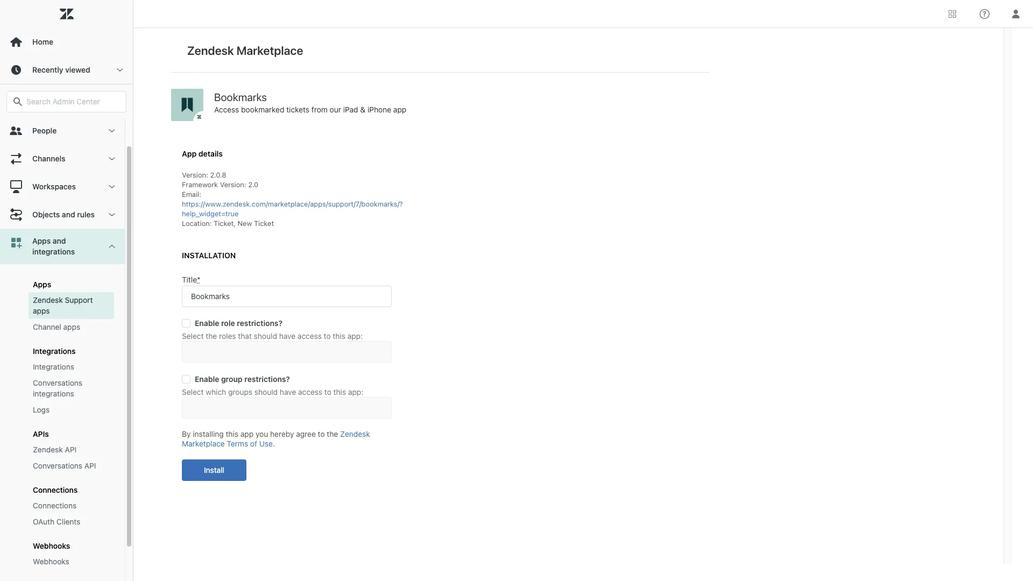 Task type: describe. For each thing, give the bounding box(es) containing it.
zendesk support apps link
[[29, 292, 114, 319]]

and for apps
[[53, 236, 66, 245]]

tree inside primary element
[[0, 117, 133, 581]]

channels
[[32, 154, 65, 163]]

zendesk support apps element
[[33, 295, 110, 316]]

integrations link
[[29, 359, 114, 375]]

workspaces
[[32, 182, 76, 191]]

zendesk for zendesk support apps
[[33, 295, 63, 305]]

1 integrations element from the top
[[33, 346, 76, 356]]

recently
[[32, 65, 63, 74]]

2 connections from the top
[[33, 501, 77, 510]]

objects and rules button
[[0, 201, 125, 229]]

and for objects
[[62, 210, 75, 219]]

zendesk api
[[33, 445, 76, 454]]

apps for apps and integrations
[[32, 236, 51, 245]]

oauth
[[33, 517, 54, 526]]

connections link
[[29, 498, 114, 514]]

webhooks element inside the webhooks link
[[33, 556, 69, 567]]

oauth clients
[[33, 517, 80, 526]]

channel apps element
[[33, 322, 80, 333]]

objects and rules
[[32, 210, 95, 219]]

2 connections element from the top
[[33, 500, 77, 511]]

1 connections from the top
[[33, 485, 78, 494]]

apps for 'apps' element
[[33, 280, 51, 289]]

conversations api link
[[29, 458, 114, 474]]

conversations for api
[[33, 461, 82, 470]]

home
[[32, 37, 53, 46]]

2 webhooks from the top
[[33, 557, 69, 566]]

apps and integrations
[[32, 236, 75, 256]]

home button
[[0, 28, 133, 56]]

1 webhooks from the top
[[33, 541, 70, 550]]

channels button
[[0, 145, 125, 173]]

rules
[[77, 210, 95, 219]]

tree item inside primary element
[[0, 229, 125, 581]]

support
[[65, 295, 93, 305]]

integrations inside conversations integrations
[[33, 389, 74, 398]]

channel apps
[[33, 322, 80, 331]]

recently viewed
[[32, 65, 90, 74]]

workspaces button
[[0, 173, 125, 201]]



Task type: vqa. For each thing, say whether or not it's contained in the screenshot.
OBJECTS AND RULES dropdown button
yes



Task type: locate. For each thing, give the bounding box(es) containing it.
apps and integrations group
[[0, 264, 125, 581]]

1 integrations from the top
[[33, 346, 76, 356]]

viewed
[[65, 65, 90, 74]]

integrations element up conversations integrations
[[33, 362, 74, 372]]

tree
[[0, 117, 133, 581]]

logs link
[[29, 402, 114, 418]]

conversations for integrations
[[33, 378, 82, 387]]

apps inside "group"
[[33, 280, 51, 289]]

oauth clients link
[[29, 514, 114, 530]]

0 vertical spatial integrations
[[32, 247, 75, 256]]

apps
[[32, 236, 51, 245], [33, 280, 51, 289]]

2 integrations from the top
[[33, 362, 74, 371]]

recently viewed button
[[0, 56, 133, 84]]

1 webhooks element from the top
[[33, 541, 70, 550]]

0 vertical spatial api
[[65, 445, 76, 454]]

connections up the oauth clients
[[33, 501, 77, 510]]

zendesk api link
[[29, 442, 114, 458]]

conversations integrations link
[[29, 375, 114, 402]]

0 horizontal spatial api
[[65, 445, 76, 454]]

integrations up logs
[[33, 389, 74, 398]]

0 vertical spatial integrations element
[[33, 346, 76, 356]]

webhooks
[[33, 541, 70, 550], [33, 557, 69, 566]]

connections element up connections link
[[33, 485, 78, 494]]

0 vertical spatial connections
[[33, 485, 78, 494]]

integrations for 2nd integrations element from the bottom
[[33, 346, 76, 356]]

apps up channel
[[33, 306, 50, 315]]

zendesk api element
[[33, 444, 76, 455]]

1 vertical spatial connections element
[[33, 500, 77, 511]]

conversations inside conversations integrations "element"
[[33, 378, 82, 387]]

none search field inside primary element
[[1, 91, 132, 112]]

apis
[[33, 429, 49, 439]]

1 vertical spatial webhooks
[[33, 557, 69, 566]]

logs element
[[33, 405, 50, 415]]

api up conversations api link
[[65, 445, 76, 454]]

webhooks link
[[29, 554, 114, 570]]

connections up connections link
[[33, 485, 78, 494]]

1 vertical spatial integrations
[[33, 362, 74, 371]]

integrations for 1st integrations element from the bottom of the apps and integrations "group"
[[33, 362, 74, 371]]

1 vertical spatial conversations
[[33, 461, 82, 470]]

tree item containing apps and integrations
[[0, 229, 125, 581]]

primary element
[[0, 0, 133, 581]]

apps inside zendesk support apps
[[33, 306, 50, 315]]

1 horizontal spatial api
[[84, 461, 96, 470]]

1 vertical spatial apps
[[63, 322, 80, 331]]

people button
[[0, 117, 125, 145]]

conversations api
[[33, 461, 96, 470]]

conversations integrations element
[[33, 378, 110, 399]]

apps inside "link"
[[63, 322, 80, 331]]

None search field
[[1, 91, 132, 112]]

objects
[[32, 210, 60, 219]]

integrations up conversations integrations
[[33, 362, 74, 371]]

0 vertical spatial webhooks
[[33, 541, 70, 550]]

integrations inside apps and integrations dropdown button
[[32, 247, 75, 256]]

apps
[[33, 306, 50, 315], [63, 322, 80, 331]]

zendesk for zendesk api
[[33, 445, 63, 454]]

1 horizontal spatial apps
[[63, 322, 80, 331]]

oauth clients element
[[33, 517, 80, 527]]

1 vertical spatial integrations
[[33, 389, 74, 398]]

integrations element up the integrations link
[[33, 346, 76, 356]]

1 vertical spatial apps
[[33, 280, 51, 289]]

apis element
[[33, 429, 49, 439]]

integrations
[[33, 346, 76, 356], [33, 362, 74, 371]]

1 vertical spatial connections
[[33, 501, 77, 510]]

and left the rules
[[62, 210, 75, 219]]

0 vertical spatial integrations
[[33, 346, 76, 356]]

zendesk products image
[[949, 10, 956, 17]]

1 vertical spatial zendesk
[[33, 445, 63, 454]]

zendesk inside zendesk support apps
[[33, 295, 63, 305]]

api for zendesk api
[[65, 445, 76, 454]]

integrations element
[[33, 346, 76, 356], [33, 362, 74, 372]]

conversations api element
[[33, 461, 96, 471]]

conversations down zendesk api element
[[33, 461, 82, 470]]

webhooks element
[[33, 541, 70, 550], [33, 556, 69, 567]]

0 vertical spatial connections element
[[33, 485, 78, 494]]

0 vertical spatial apps
[[32, 236, 51, 245]]

integrations up 'apps' element
[[32, 247, 75, 256]]

conversations
[[33, 378, 82, 387], [33, 461, 82, 470]]

zendesk
[[33, 295, 63, 305], [33, 445, 63, 454]]

conversations down the integrations link
[[33, 378, 82, 387]]

zendesk down 'apps' element
[[33, 295, 63, 305]]

api for conversations api
[[84, 461, 96, 470]]

apps down zendesk support apps link
[[63, 322, 80, 331]]

1 connections element from the top
[[33, 485, 78, 494]]

1 vertical spatial integrations element
[[33, 362, 74, 372]]

conversations inside conversations api element
[[33, 461, 82, 470]]

1 conversations from the top
[[33, 378, 82, 387]]

apps down objects
[[32, 236, 51, 245]]

api down zendesk api link
[[84, 461, 96, 470]]

Search Admin Center field
[[26, 97, 119, 107]]

logs
[[33, 405, 50, 414]]

0 vertical spatial zendesk
[[33, 295, 63, 305]]

clients
[[56, 517, 80, 526]]

channel
[[33, 322, 61, 331]]

connections element
[[33, 485, 78, 494], [33, 500, 77, 511]]

0 vertical spatial conversations
[[33, 378, 82, 387]]

1 vertical spatial and
[[53, 236, 66, 245]]

and inside apps and integrations
[[53, 236, 66, 245]]

apps element
[[33, 280, 51, 289]]

api
[[65, 445, 76, 454], [84, 461, 96, 470]]

apps inside apps and integrations
[[32, 236, 51, 245]]

0 horizontal spatial apps
[[33, 306, 50, 315]]

zendesk down apis
[[33, 445, 63, 454]]

0 vertical spatial webhooks element
[[33, 541, 70, 550]]

and
[[62, 210, 75, 219], [53, 236, 66, 245]]

2 conversations from the top
[[33, 461, 82, 470]]

and inside dropdown button
[[62, 210, 75, 219]]

connections
[[33, 485, 78, 494], [33, 501, 77, 510]]

1 vertical spatial api
[[84, 461, 96, 470]]

tree item
[[0, 229, 125, 581]]

1 zendesk from the top
[[33, 295, 63, 305]]

2 integrations element from the top
[[33, 362, 74, 372]]

channel apps link
[[29, 319, 114, 335]]

1 vertical spatial webhooks element
[[33, 556, 69, 567]]

integrations
[[32, 247, 75, 256], [33, 389, 74, 398]]

integrations up the integrations link
[[33, 346, 76, 356]]

people
[[32, 126, 57, 135]]

apps and integrations button
[[0, 229, 125, 264]]

user menu image
[[1009, 7, 1023, 21]]

and down the objects and rules dropdown button
[[53, 236, 66, 245]]

conversations integrations
[[33, 378, 82, 398]]

zendesk support apps
[[33, 295, 93, 315]]

apps up zendesk support apps
[[33, 280, 51, 289]]

0 vertical spatial and
[[62, 210, 75, 219]]

0 vertical spatial apps
[[33, 306, 50, 315]]

2 zendesk from the top
[[33, 445, 63, 454]]

tree containing people
[[0, 117, 133, 581]]

connections element up the oauth clients
[[33, 500, 77, 511]]

help image
[[980, 9, 989, 19]]

2 webhooks element from the top
[[33, 556, 69, 567]]



